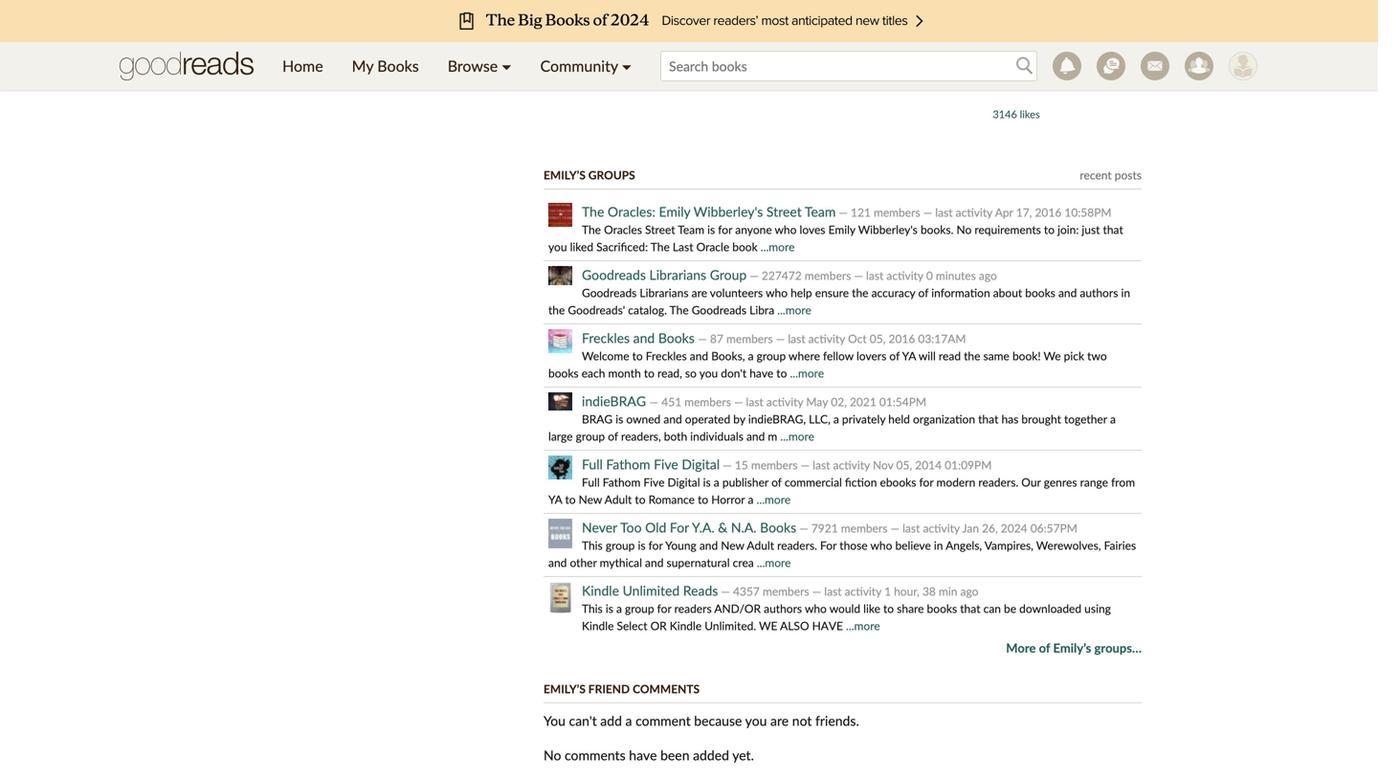 Task type: describe. For each thing, give the bounding box(es) containing it.
the up liked
[[582, 222, 601, 236]]

readers
[[674, 601, 712, 615]]

my
[[352, 56, 373, 75]]

to inside the oracles: emily wibberley's street team — 121 members           — last activity apr 17, 2016 10:58pm the oracles street team is for anyone who loves emily wibberley's books. no requirements to join: just that you liked sacrificed: the last oracle book
[[1044, 222, 1055, 236]]

2 full from the top
[[582, 475, 600, 489]]

...more for full fathom five digital
[[757, 492, 791, 506]]

it
[[872, 51, 882, 68]]

in inside never too old for y.a. & n.a. books — 7921 members           — last activity jan 26, 2024 06:57pm this group is for young and new adult readers. for those who believe in angels, vampires, werewolves, fairies and other mythical and supernatural crea
[[934, 538, 943, 552]]

book
[[732, 240, 758, 254]]

last inside indiebrag — 451 members           — last activity may 02, 2021 01:54pm brag is owned and operated by indiebrag, llc, a privately held organization that has brought together a large group of readers, both individuals and m
[[746, 395, 764, 409]]

a up horror
[[714, 475, 720, 489]]

51477 image
[[548, 519, 572, 548]]

oracles
[[604, 222, 642, 236]]

last inside goodreads librarians group — 227472 members           — last activity 0 minutes ago goodreads librarians are volunteers who help ensure the accuracy of information about books and authors in the goodreads' catalog. the goodreads libra
[[866, 268, 884, 282]]

01:09pm
[[945, 458, 992, 472]]

is inside indiebrag — 451 members           — last activity may 02, 2021 01:54pm brag is owned and operated by indiebrag, llc, a privately held organization that has brought together a large group of readers, both individuals and m
[[616, 412, 623, 426]]

in inside goodreads librarians group — 227472 members           — last activity 0 minutes ago goodreads librarians are volunteers who help ensure the accuracy of information about books and authors in the goodreads' catalog. the goodreads libra
[[1121, 286, 1130, 300]]

believe
[[895, 538, 931, 552]]

authors inside kindle unlimited reads — 4357 members           — last activity 1 hour, 38 min ago this is a group for readers and/or authors who would like to share books that can be downloaded using kindle select or kindle unlimited. we also have
[[764, 601, 802, 615]]

notifications image
[[1053, 52, 1082, 80]]

indiebrag
[[582, 393, 646, 409]]

...more link for the oracles: emily wibberley's street team
[[761, 240, 795, 254]]

2014
[[915, 458, 942, 472]]

horror
[[711, 492, 745, 506]]

activity inside the oracles: emily wibberley's street team — 121 members           — last activity apr 17, 2016 10:58pm the oracles street team is for anyone who loves emily wibberley's books. no requirements to join: just that you liked sacrificed: the last oracle book
[[956, 205, 993, 219]]

menu containing home
[[268, 42, 646, 90]]

not
[[792, 713, 812, 729]]

▾ for browse ▾
[[502, 56, 512, 75]]

...more link for freckles and books
[[790, 366, 824, 380]]

large
[[548, 429, 573, 443]]

...more for kindle unlimited reads
[[846, 619, 880, 633]]

never too old for y.a. & n.a. books — 7921 members           — last activity jan 26, 2024 06:57pm this group is for young and new adult readers. for those who believe in angels, vampires, werewolves, fairies and other mythical and supernatural crea
[[548, 519, 1136, 569]]

who inside goodreads librarians group — 227472 members           — last activity 0 minutes ago goodreads librarians are volunteers who help ensure the accuracy of information about books and authors in the goodreads' catalog. the goodreads libra
[[766, 286, 788, 300]]

0 vertical spatial fathom
[[606, 456, 650, 472]]

1 vertical spatial librarians
[[640, 286, 689, 300]]

indiebrag link
[[582, 393, 650, 409]]

ensure
[[815, 286, 849, 300]]

is inside kindle unlimited reads — 4357 members           — last activity 1 hour, 38 min ago this is a group for readers and/or authors who would like to share books that can be downloaded using kindle select or kindle unlimited. we also have
[[606, 601, 613, 615]]

new inside never too old for y.a. & n.a. books — 7921 members           — last activity jan 26, 2024 06:57pm this group is for young and new adult readers. for those who believe in angels, vampires, werewolves, fairies and other mythical and supernatural crea
[[721, 538, 744, 552]]

you up yet.
[[745, 713, 767, 729]]

angels,
[[946, 538, 982, 552]]

libra
[[750, 303, 774, 317]]

posts
[[1115, 168, 1142, 182]]

able
[[752, 51, 779, 68]]

1 vertical spatial team
[[678, 222, 705, 236]]

to down 149469 image
[[565, 492, 576, 506]]

1 full from the top
[[582, 456, 603, 472]]

n.a.
[[731, 519, 757, 535]]

requirements
[[975, 222, 1041, 236]]

members inside indiebrag — 451 members           — last activity may 02, 2021 01:54pm brag is owned and operated by indiebrag, llc, a privately held organization that has brought together a large group of readers, both individuals and m
[[685, 395, 731, 409]]

...more link for never too old for y.a. & n.a. books
[[757, 556, 791, 569]]

a right llc,
[[834, 412, 839, 426]]

indiebrag,
[[748, 412, 806, 426]]

ya inside the freckles and books — 87 members           — last activity oct 05, 2016 03:17am welcome to freckles and books, a group where fellow lovers of ya will read the same book! we pick two books each month to read, so you don't have to
[[902, 349, 916, 363]]

0 vertical spatial team
[[805, 203, 836, 220]]

who inside the oracles: emily wibberley's street team — 121 members           — last activity apr 17, 2016 10:58pm the oracles street team is for anyone who loves emily wibberley's books. no requirements to join: just that you liked sacrificed: the last oracle book
[[775, 222, 797, 236]]

like
[[863, 601, 881, 615]]

activity inside goodreads librarians group — 227472 members           — last activity 0 minutes ago goodreads librarians are volunteers who help ensure the accuracy of information about books and authors in the goodreads' catalog. the goodreads libra
[[887, 268, 923, 282]]

1 vertical spatial for
[[820, 538, 837, 552]]

anyone
[[735, 222, 772, 236]]

will
[[919, 349, 936, 363]]

a right add
[[626, 713, 632, 729]]

2 vertical spatial goodreads
[[692, 303, 747, 317]]

can't
[[569, 713, 597, 729]]

the oracles: emily wibberley's street team link
[[582, 203, 836, 220]]

recent posts link
[[1080, 168, 1142, 182]]

would
[[830, 601, 861, 615]]

05, inside full fathom five digital — 15 members           — last activity nov 05, 2014 01:09pm full fathom five digital is a publisher of commercial fiction ebooks for modern readers.  our genres range from ya to new adult to romance to horror a
[[896, 458, 912, 472]]

...more for the oracles: emily wibberley's street team
[[761, 240, 795, 254]]

―
[[544, 75, 555, 92]]

books,
[[711, 349, 745, 363]]

books inside the freckles and books — 87 members           — last activity oct 05, 2016 03:17am welcome to freckles and books, a group where fellow lovers of ya will read the same book! we pick two books each month to read, so you don't have to
[[658, 330, 695, 346]]

0 horizontal spatial for
[[670, 519, 689, 535]]

2016 inside the freckles and books — 87 members           — last activity oct 05, 2016 03:17am welcome to freckles and books, a group where fellow lovers of ya will read the same book! we pick two books each month to read, so you don't have to
[[889, 332, 915, 345]]

welcome
[[582, 349, 629, 363]]

a inside the freckles and books — 87 members           — last activity oct 05, 2016 03:17am welcome to freckles and books, a group where fellow lovers of ya will read the same book! we pick two books each month to read, so you don't have to
[[748, 349, 754, 363]]

unlimited.
[[705, 619, 756, 633]]

1 vertical spatial are
[[771, 713, 789, 729]]

my books
[[352, 56, 419, 75]]

group inside kindle unlimited reads — 4357 members           — last activity 1 hour, 38 min ago this is a group for readers and/or authors who would like to share books that can be downloaded using kindle select or kindle unlimited. we also have
[[625, 601, 654, 615]]

0 vertical spatial five
[[654, 456, 678, 472]]

we
[[759, 619, 778, 633]]

read,
[[658, 366, 682, 380]]

operated
[[685, 412, 731, 426]]

who inside never too old for y.a. & n.a. books — 7921 members           — last activity jan 26, 2024 06:57pm this group is for young and new adult readers. for those who believe in angels, vampires, werewolves, fairies and other mythical and supernatural crea
[[870, 538, 892, 552]]

more of emily's groups…
[[1006, 640, 1142, 656]]

to left horror
[[698, 492, 708, 506]]

adult inside full fathom five digital — 15 members           — last activity nov 05, 2014 01:09pm full fathom five digital is a publisher of commercial fiction ebooks for modern readers.  our genres range from ya to new adult to romance to horror a
[[605, 492, 632, 506]]

0 horizontal spatial emily
[[659, 203, 690, 220]]

emily's for emily's groups
[[544, 168, 586, 182]]

161762 image
[[548, 203, 572, 227]]

and down the catalog.
[[633, 330, 655, 346]]

catalog.
[[628, 303, 667, 317]]

old
[[645, 519, 666, 535]]

goodreads librarians group link
[[582, 266, 747, 283]]

ago inside kindle unlimited reads — 4357 members           — last activity 1 hour, 38 min ago this is a group for readers and/or authors who would like to share books that can be downloaded using kindle select or kindle unlimited. we also have
[[960, 584, 979, 598]]

oracle
[[696, 240, 730, 254]]

can
[[984, 601, 1001, 615]]

you inside "if i loved you less, i might be able to talk about it more." ― jane austen, emma
[[616, 51, 641, 68]]

full fathom five digital link
[[582, 456, 720, 472]]

the left last
[[651, 240, 670, 254]]

of inside full fathom five digital — 15 members           — last activity nov 05, 2014 01:09pm full fathom five digital is a publisher of commercial fiction ebooks for modern readers.  our genres range from ya to new adult to romance to horror a
[[772, 475, 782, 489]]

my group discussions image
[[1097, 52, 1126, 80]]

and left m
[[747, 429, 765, 443]]

▾ for community ▾
[[622, 56, 632, 75]]

to up the 'indiebrag,'
[[777, 366, 787, 380]]

ruby anderson image
[[1229, 52, 1258, 80]]

who inside kindle unlimited reads — 4357 members           — last activity 1 hour, 38 min ago this is a group for readers and/or authors who would like to share books that can be downloaded using kindle select or kindle unlimited. we also have
[[805, 601, 827, 615]]

this inside never too old for y.a. & n.a. books — 7921 members           — last activity jan 26, 2024 06:57pm this group is for young and new adult readers. for those who believe in angels, vampires, werewolves, fairies and other mythical and supernatural crea
[[582, 538, 603, 552]]

other
[[570, 556, 597, 569]]

modern
[[937, 475, 976, 489]]

authors inside goodreads librarians group — 227472 members           — last activity 0 minutes ago goodreads librarians are volunteers who help ensure the accuracy of information about books and authors in the goodreads' catalog. the goodreads libra
[[1080, 286, 1118, 300]]

jan
[[962, 521, 979, 535]]

2 i from the left
[[679, 51, 684, 68]]

activity inside the freckles and books — 87 members           — last activity oct 05, 2016 03:17am welcome to freckles and books, a group where fellow lovers of ya will read the same book! we pick two books each month to read, so you don't have to
[[808, 332, 845, 345]]

...more for never too old for y.a. & n.a. books
[[757, 556, 791, 569]]

and left the other at the left of the page
[[548, 556, 567, 569]]

activity inside kindle unlimited reads — 4357 members           — last activity 1 hour, 38 min ago this is a group for readers and/or authors who would like to share books that can be downloaded using kindle select or kindle unlimited. we also have
[[845, 584, 882, 598]]

168713 image
[[548, 329, 572, 353]]

two
[[1087, 349, 1107, 363]]

browse ▾
[[448, 56, 512, 75]]

vampires,
[[985, 538, 1034, 552]]

of inside goodreads librarians group — 227472 members           — last activity 0 minutes ago goodreads librarians are volunteers who help ensure the accuracy of information about books and authors in the goodreads' catalog. the goodreads libra
[[918, 286, 929, 300]]

last inside kindle unlimited reads — 4357 members           — last activity 1 hour, 38 min ago this is a group for readers and/or authors who would like to share books that can be downloaded using kindle select or kindle unlimited. we also have
[[824, 584, 842, 598]]

share
[[897, 601, 924, 615]]

02,
[[831, 395, 847, 409]]

members inside full fathom five digital — 15 members           — last activity nov 05, 2014 01:09pm full fathom five digital is a publisher of commercial fiction ebooks for modern readers.  our genres range from ya to new adult to romance to horror a
[[751, 458, 798, 472]]

loves
[[800, 222, 826, 236]]

4357
[[733, 584, 760, 598]]

kindle unlimited reads — 4357 members           — last activity 1 hour, 38 min ago this is a group for readers and/or authors who would like to share books that can be downloaded using kindle select or kindle unlimited. we also have
[[582, 582, 1111, 633]]

and inside goodreads librarians group — 227472 members           — last activity 0 minutes ago goodreads librarians are volunteers who help ensure the accuracy of information about books and authors in the goodreads' catalog. the goodreads libra
[[1059, 286, 1077, 300]]

werewolves,
[[1036, 538, 1101, 552]]

and up so
[[690, 349, 708, 363]]

of inside indiebrag — 451 members           — last activity may 02, 2021 01:54pm brag is owned and operated by indiebrag, llc, a privately held organization that has brought together a large group of readers, both individuals and m
[[608, 429, 618, 443]]

you inside the freckles and books — 87 members           — last activity oct 05, 2016 03:17am welcome to freckles and books, a group where fellow lovers of ya will read the same book! we pick two books each month to read, so you don't have to
[[699, 366, 718, 380]]

last inside never too old for y.a. & n.a. books — 7921 members           — last activity jan 26, 2024 06:57pm this group is for young and new adult readers. for those who believe in angels, vampires, werewolves, fairies and other mythical and supernatural crea
[[903, 521, 920, 535]]

to up too
[[635, 492, 646, 506]]

genres
[[1044, 475, 1077, 489]]

2021
[[850, 395, 877, 409]]

and/or
[[714, 601, 761, 615]]

be inside kindle unlimited reads — 4357 members           — last activity 1 hour, 38 min ago this is a group for readers and/or authors who would like to share books that can be downloaded using kindle select or kindle unlimited. we also have
[[1004, 601, 1017, 615]]

fellow
[[823, 349, 854, 363]]

0 horizontal spatial the
[[548, 303, 565, 317]]

members inside never too old for y.a. & n.a. books — 7921 members           — last activity jan 26, 2024 06:57pm this group is for young and new adult readers. for those who believe in angels, vampires, werewolves, fairies and other mythical and supernatural crea
[[841, 521, 888, 535]]

to left read,
[[644, 366, 655, 380]]

&
[[718, 519, 728, 535]]

is inside never too old for y.a. & n.a. books — 7921 members           — last activity jan 26, 2024 06:57pm this group is for young and new adult readers. for those who believe in angels, vampires, werewolves, fairies and other mythical and supernatural crea
[[638, 538, 646, 552]]

17,
[[1016, 205, 1032, 219]]

0 horizontal spatial street
[[645, 222, 675, 236]]

last inside the freckles and books — 87 members           — last activity oct 05, 2016 03:17am welcome to freckles and books, a group where fellow lovers of ya will read the same book! we pick two books each month to read, so you don't have to
[[788, 332, 806, 345]]

inbox image
[[1141, 52, 1170, 80]]

0 vertical spatial digital
[[682, 456, 720, 472]]

7921
[[811, 521, 838, 535]]

activity inside full fathom five digital — 15 members           — last activity nov 05, 2014 01:09pm full fathom five digital is a publisher of commercial fiction ebooks for modern readers.  our genres range from ya to new adult to romance to horror a
[[833, 458, 870, 472]]

no inside the oracles: emily wibberley's street team — 121 members           — last activity apr 17, 2016 10:58pm the oracles street team is for anyone who loves emily wibberley's books. no requirements to join: just that you liked sacrificed: the last oracle book
[[957, 222, 972, 236]]

members inside the freckles and books — 87 members           — last activity oct 05, 2016 03:17am welcome to freckles and books, a group where fellow lovers of ya will read the same book! we pick two books each month to read, so you don't have to
[[726, 332, 773, 345]]

you
[[544, 713, 566, 729]]

1 i from the left
[[567, 51, 573, 68]]

austen,
[[589, 75, 635, 91]]

group inside the freckles and books — 87 members           — last activity oct 05, 2016 03:17am welcome to freckles and books, a group where fellow lovers of ya will read the same book! we pick two books each month to read, so you don't have to
[[757, 349, 786, 363]]

ago inside goodreads librarians group — 227472 members           — last activity 0 minutes ago goodreads librarians are volunteers who help ensure the accuracy of information about books and authors in the goodreads' catalog. the goodreads libra
[[979, 268, 997, 282]]

a down publisher
[[748, 492, 754, 506]]

0
[[926, 268, 933, 282]]

recent
[[1080, 168, 1112, 182]]

publisher
[[722, 475, 769, 489]]

1 vertical spatial wibberley's
[[858, 222, 918, 236]]

by
[[733, 412, 745, 426]]

and down 451
[[664, 412, 682, 426]]

same
[[983, 349, 1010, 363]]

brought
[[1022, 412, 1061, 426]]

downloaded
[[1020, 601, 1082, 615]]

that inside kindle unlimited reads — 4357 members           — last activity 1 hour, 38 min ago this is a group for readers and/or authors who would like to share books that can be downloaded using kindle select or kindle unlimited. we also have
[[960, 601, 981, 615]]

have
[[812, 619, 843, 633]]



Task type: vqa. For each thing, say whether or not it's contained in the screenshot.


Task type: locate. For each thing, give the bounding box(es) containing it.
a right "books,"
[[748, 349, 754, 363]]

3146 likes
[[993, 108, 1040, 121]]

books up 83438 image
[[548, 366, 579, 380]]

menu
[[268, 42, 646, 90]]

activity up fellow
[[808, 332, 845, 345]]

librarians down last
[[649, 266, 706, 283]]

activity up fiction
[[833, 458, 870, 472]]

0 horizontal spatial in
[[934, 538, 943, 552]]

...more for indiebrag
[[780, 429, 815, 443]]

for up or
[[657, 601, 672, 615]]

new up crea
[[721, 538, 744, 552]]

1 vertical spatial goodreads
[[582, 286, 637, 300]]

librarians
[[649, 266, 706, 283], [640, 286, 689, 300]]

readers. inside never too old for y.a. & n.a. books — 7921 members           — last activity jan 26, 2024 06:57pm this group is for young and new adult readers. for those who believe in angels, vampires, werewolves, fairies and other mythical and supernatural crea
[[777, 538, 817, 552]]

...more down 'where'
[[790, 366, 824, 380]]

members inside goodreads librarians group — 227472 members           — last activity 0 minutes ago goodreads librarians are volunteers who help ensure the accuracy of information about books and authors in the goodreads' catalog. the goodreads libra
[[805, 268, 851, 282]]

team
[[805, 203, 836, 220], [678, 222, 705, 236]]

last up commercial
[[813, 458, 830, 472]]

3146
[[993, 108, 1017, 121]]

readers. down the 7921
[[777, 538, 817, 552]]

this right 140467 icon
[[582, 601, 603, 615]]

2016 right "17,"
[[1035, 205, 1062, 219]]

0 horizontal spatial have
[[629, 747, 657, 763]]

group up mythical at the left bottom of the page
[[606, 538, 635, 552]]

to down the freckles and books "link" on the top of the page
[[632, 349, 643, 363]]

the inside the freckles and books — 87 members           — last activity oct 05, 2016 03:17am welcome to freckles and books, a group where fellow lovers of ya will read the same book! we pick two books each month to read, so you don't have to
[[964, 349, 981, 363]]

new inside full fathom five digital — 15 members           — last activity nov 05, 2014 01:09pm full fathom five digital is a publisher of commercial fiction ebooks for modern readers.  our genres range from ya to new adult to romance to horror a
[[579, 492, 602, 506]]

0 horizontal spatial ▾
[[502, 56, 512, 75]]

fiction
[[845, 475, 877, 489]]

2016
[[1035, 205, 1062, 219], [889, 332, 915, 345]]

1
[[884, 584, 891, 598]]

of inside the freckles and books — 87 members           — last activity oct 05, 2016 03:17am welcome to freckles and books, a group where fellow lovers of ya will read the same book! we pick two books each month to read, so you don't have to
[[890, 349, 900, 363]]

like link
[[1052, 48, 1096, 68]]

this inside kindle unlimited reads — 4357 members           — last activity 1 hour, 38 min ago this is a group for readers and/or authors who would like to share books that can be downloaded using kindle select or kindle unlimited. we also have
[[582, 601, 603, 615]]

0 horizontal spatial freckles
[[582, 330, 630, 346]]

for up 'young'
[[670, 519, 689, 535]]

of down brag
[[608, 429, 618, 443]]

...more link for goodreads librarians group
[[777, 303, 812, 317]]

05, up lovers
[[870, 332, 886, 345]]

...more for goodreads librarians group
[[777, 303, 812, 317]]

0 vertical spatial ago
[[979, 268, 997, 282]]

1 vertical spatial fathom
[[603, 475, 641, 489]]

of down 0
[[918, 286, 929, 300]]

add
[[600, 713, 622, 729]]

0 vertical spatial books
[[377, 56, 419, 75]]

220 image
[[548, 266, 572, 285]]

2 horizontal spatial books
[[760, 519, 796, 535]]

members inside the oracles: emily wibberley's street team — 121 members           — last activity apr 17, 2016 10:58pm the oracles street team is for anyone who loves emily wibberley's books. no requirements to join: just that you liked sacrificed: the last oracle book
[[874, 205, 920, 219]]

brag
[[582, 412, 613, 426]]

members down m
[[751, 458, 798, 472]]

0 vertical spatial for
[[670, 519, 689, 535]]

last up the 'indiebrag,'
[[746, 395, 764, 409]]

and down y.a.
[[700, 538, 718, 552]]

1 vertical spatial street
[[645, 222, 675, 236]]

might
[[688, 51, 728, 68]]

1 vertical spatial be
[[1004, 601, 1017, 615]]

readers. left "our"
[[979, 475, 1019, 489]]

1 horizontal spatial authors
[[1080, 286, 1118, 300]]

1 vertical spatial this
[[582, 601, 603, 615]]

0 vertical spatial freckles
[[582, 330, 630, 346]]

too
[[620, 519, 642, 535]]

0 horizontal spatial be
[[732, 51, 748, 68]]

last inside full fathom five digital — 15 members           — last activity nov 05, 2014 01:09pm full fathom five digital is a publisher of commercial fiction ebooks for modern readers.  our genres range from ya to new adult to romance to horror a
[[813, 458, 830, 472]]

1 vertical spatial no
[[544, 747, 561, 763]]

goodreads down volunteers
[[692, 303, 747, 317]]

m
[[768, 429, 777, 443]]

is down indiebrag link
[[616, 412, 623, 426]]

group
[[710, 266, 747, 283]]

2 vertical spatial that
[[960, 601, 981, 615]]

who up have
[[805, 601, 827, 615]]

1 horizontal spatial street
[[767, 203, 802, 220]]

loved
[[577, 51, 612, 68]]

digital down individuals at the bottom of the page
[[682, 456, 720, 472]]

01:54pm
[[879, 395, 927, 409]]

0 vertical spatial the
[[852, 286, 869, 300]]

members up "books,"
[[726, 332, 773, 345]]

commercial
[[785, 475, 842, 489]]

to left talk at the right top of the page
[[783, 51, 797, 68]]

1 vertical spatial freckles
[[646, 349, 687, 363]]

home link
[[268, 42, 338, 90]]

1 horizontal spatial wibberley's
[[858, 222, 918, 236]]

together
[[1064, 412, 1107, 426]]

team up loves at top right
[[805, 203, 836, 220]]

2 vertical spatial books
[[927, 601, 957, 615]]

activity inside never too old for y.a. & n.a. books — 7921 members           — last activity jan 26, 2024 06:57pm this group is for young and new adult readers. for those who believe in angels, vampires, werewolves, fairies and other mythical and supernatural crea
[[923, 521, 960, 535]]

last inside the oracles: emily wibberley's street team — 121 members           — last activity apr 17, 2016 10:58pm the oracles street team is for anyone who loves emily wibberley's books. no requirements to join: just that you liked sacrificed: the last oracle book
[[935, 205, 953, 219]]

that inside the oracles: emily wibberley's street team — 121 members           — last activity apr 17, 2016 10:58pm the oracles street team is for anyone who loves emily wibberley's books. no requirements to join: just that you liked sacrificed: the last oracle book
[[1103, 222, 1123, 236]]

you
[[616, 51, 641, 68], [548, 240, 567, 254], [699, 366, 718, 380], [745, 713, 767, 729]]

adult up crea
[[747, 538, 774, 552]]

for inside kindle unlimited reads — 4357 members           — last activity 1 hour, 38 min ago this is a group for readers and/or authors who would like to share books that can be downloaded using kindle select or kindle unlimited. we also have
[[657, 601, 672, 615]]

browse
[[448, 56, 498, 75]]

goodreads up goodreads'
[[582, 286, 637, 300]]

0 horizontal spatial about
[[830, 51, 868, 68]]

unlimited
[[623, 582, 680, 599]]

0 vertical spatial adult
[[605, 492, 632, 506]]

added
[[693, 747, 729, 763]]

min
[[939, 584, 958, 598]]

149469 image
[[548, 456, 572, 479]]

1 vertical spatial ago
[[960, 584, 979, 598]]

last up 'where'
[[788, 332, 806, 345]]

i right "if
[[567, 51, 573, 68]]

83438 image
[[548, 392, 572, 411]]

about inside "if i loved you less, i might be able to talk about it more." ― jane austen, emma
[[830, 51, 868, 68]]

fathom down full fathom five digital link at the bottom of page
[[603, 475, 641, 489]]

0 horizontal spatial authors
[[764, 601, 802, 615]]

...more link for indiebrag
[[780, 429, 815, 443]]

1 horizontal spatial adult
[[747, 538, 774, 552]]

is inside the oracles: emily wibberley's street team — 121 members           — last activity apr 17, 2016 10:58pm the oracles street team is for anyone who loves emily wibberley's books. no requirements to join: just that you liked sacrificed: the last oracle book
[[707, 222, 715, 236]]

librarians down goodreads librarians group link on the top
[[640, 286, 689, 300]]

1 ▾ from the left
[[502, 56, 512, 75]]

freckles up "welcome" at the top left
[[582, 330, 630, 346]]

...more down publisher
[[757, 492, 791, 506]]

▾ inside popup button
[[502, 56, 512, 75]]

friend
[[588, 682, 630, 696]]

have inside the freckles and books — 87 members           — last activity oct 05, 2016 03:17am welcome to freckles and books, a group where fellow lovers of ya will read the same book! we pick two books each month to read, so you don't have to
[[750, 366, 774, 380]]

street
[[767, 203, 802, 220], [645, 222, 675, 236]]

is
[[707, 222, 715, 236], [616, 412, 623, 426], [703, 475, 711, 489], [638, 538, 646, 552], [606, 601, 613, 615]]

1 horizontal spatial books
[[658, 330, 695, 346]]

...more up 227472
[[761, 240, 795, 254]]

1 vertical spatial adult
[[747, 538, 774, 552]]

0 vertical spatial street
[[767, 203, 802, 220]]

for inside full fathom five digital — 15 members           — last activity nov 05, 2014 01:09pm full fathom five digital is a publisher of commercial fiction ebooks for modern readers.  our genres range from ya to new adult to romance to horror a
[[919, 475, 934, 489]]

is down too
[[638, 538, 646, 552]]

0 vertical spatial new
[[579, 492, 602, 506]]

0 vertical spatial full
[[582, 456, 603, 472]]

freckles
[[582, 330, 630, 346], [646, 349, 687, 363]]

0 horizontal spatial wibberley's
[[694, 203, 763, 220]]

1 horizontal spatial no
[[957, 222, 972, 236]]

"if i loved you less, i might be able to talk about it more." ― jane austen, emma
[[544, 51, 933, 92]]

emily's down downloaded in the right bottom of the page
[[1053, 640, 1092, 656]]

emily's groups link
[[544, 168, 635, 182]]

2016 inside the oracles: emily wibberley's street team — 121 members           — last activity apr 17, 2016 10:58pm the oracles street team is for anyone who loves emily wibberley's books. no requirements to join: just that you liked sacrificed: the last oracle book
[[1035, 205, 1062, 219]]

140467 image
[[548, 582, 572, 613]]

1 vertical spatial books
[[548, 366, 579, 380]]

emma link
[[638, 75, 675, 91]]

authors up two
[[1080, 286, 1118, 300]]

0 vertical spatial authors
[[1080, 286, 1118, 300]]

1 horizontal spatial i
[[679, 51, 684, 68]]

no down you
[[544, 747, 561, 763]]

1 horizontal spatial emily
[[828, 222, 856, 236]]

who right those
[[870, 538, 892, 552]]

0 vertical spatial wibberley's
[[694, 203, 763, 220]]

of right more
[[1039, 640, 1050, 656]]

be
[[732, 51, 748, 68], [1004, 601, 1017, 615]]

for down old
[[649, 538, 663, 552]]

likes
[[1020, 108, 1040, 121]]

2 vertical spatial books
[[760, 519, 796, 535]]

freckles and books — 87 members           — last activity oct 05, 2016 03:17am welcome to freckles and books, a group where fellow lovers of ya will read the same book! we pick two books each month to read, so you don't have to
[[548, 330, 1107, 380]]

members inside kindle unlimited reads — 4357 members           — last activity 1 hour, 38 min ago this is a group for readers and/or authors who would like to share books that can be downloaded using kindle select or kindle unlimited. we also have
[[763, 584, 809, 598]]

be inside "if i loved you less, i might be able to talk about it more." ― jane austen, emma
[[732, 51, 748, 68]]

0 horizontal spatial 05,
[[870, 332, 886, 345]]

goodreads'
[[568, 303, 625, 317]]

fairies
[[1104, 538, 1136, 552]]

1 vertical spatial readers.
[[777, 538, 817, 552]]

10:58pm
[[1065, 205, 1112, 219]]

comments
[[633, 682, 700, 696]]

emily's inside more of emily's groups… link
[[1053, 640, 1092, 656]]

...more link down publisher
[[757, 492, 791, 506]]

you inside the oracles: emily wibberley's street team — 121 members           — last activity apr 17, 2016 10:58pm the oracles street team is for anyone who loves emily wibberley's books. no requirements to join: just that you liked sacrificed: the last oracle book
[[548, 240, 567, 254]]

1 vertical spatial ya
[[548, 492, 562, 506]]

1 vertical spatial authors
[[764, 601, 802, 615]]

0 vertical spatial books
[[1025, 286, 1056, 300]]

for
[[670, 519, 689, 535], [820, 538, 837, 552]]

of
[[918, 286, 929, 300], [890, 349, 900, 363], [608, 429, 618, 443], [772, 475, 782, 489], [1039, 640, 1050, 656]]

1 vertical spatial about
[[993, 286, 1022, 300]]

1 horizontal spatial for
[[820, 538, 837, 552]]

emily's for emily's friend comments
[[544, 682, 586, 696]]

i right the less,
[[679, 51, 684, 68]]

is left publisher
[[703, 475, 711, 489]]

1 vertical spatial new
[[721, 538, 744, 552]]

i
[[567, 51, 573, 68], [679, 51, 684, 68]]

books up we
[[1025, 286, 1056, 300]]

Search books text field
[[660, 51, 1038, 81]]

indiebrag — 451 members           — last activity may 02, 2021 01:54pm brag is owned and operated by indiebrag, llc, a privately held organization that has brought together a large group of readers, both individuals and m
[[548, 393, 1116, 443]]

never
[[582, 519, 617, 535]]

from
[[1111, 475, 1135, 489]]

is down kindle unlimited reads link
[[606, 601, 613, 615]]

03:17am
[[918, 332, 966, 345]]

pick
[[1064, 349, 1085, 363]]

0 vertical spatial 05,
[[870, 332, 886, 345]]

0 horizontal spatial no
[[544, 747, 561, 763]]

1 horizontal spatial books
[[927, 601, 957, 615]]

my books link
[[338, 42, 433, 90]]

0 vertical spatial in
[[1121, 286, 1130, 300]]

...more down the "help"
[[777, 303, 812, 317]]

be left able
[[732, 51, 748, 68]]

1 horizontal spatial new
[[721, 538, 744, 552]]

2 horizontal spatial books
[[1025, 286, 1056, 300]]

emily's up you
[[544, 682, 586, 696]]

just
[[1082, 222, 1100, 236]]

ya
[[902, 349, 916, 363], [548, 492, 562, 506]]

the right read
[[964, 349, 981, 363]]

goodreads
[[582, 266, 646, 283], [582, 286, 637, 300], [692, 303, 747, 317]]

0 horizontal spatial books
[[548, 366, 579, 380]]

0 horizontal spatial i
[[567, 51, 573, 68]]

kindle down readers
[[670, 619, 702, 633]]

groups…
[[1095, 640, 1142, 656]]

1 vertical spatial digital
[[668, 475, 700, 489]]

that inside indiebrag — 451 members           — last activity may 02, 2021 01:54pm brag is owned and operated by indiebrag, llc, a privately held organization that has brought together a large group of readers, both individuals and m
[[978, 412, 999, 426]]

llc,
[[809, 412, 831, 426]]

full fathom five digital — 15 members           — last activity nov 05, 2014 01:09pm full fathom five digital is a publisher of commercial fiction ebooks for modern readers.  our genres range from ya to new adult to romance to horror a
[[548, 456, 1135, 506]]

2016 left 03:17am
[[889, 332, 915, 345]]

ebooks
[[880, 475, 916, 489]]

group inside never too old for y.a. & n.a. books — 7921 members           — last activity jan 26, 2024 06:57pm this group is for young and new adult readers. for those who believe in angels, vampires, werewolves, fairies and other mythical and supernatural crea
[[606, 538, 635, 552]]

...more link right m
[[780, 429, 815, 443]]

last up accuracy
[[866, 268, 884, 282]]

group up select
[[625, 601, 654, 615]]

members up those
[[841, 521, 888, 535]]

...more link for full fathom five digital
[[757, 492, 791, 506]]

...more for freckles and books
[[790, 366, 824, 380]]

2 this from the top
[[582, 601, 603, 615]]

...more link down 'where'
[[790, 366, 824, 380]]

0 horizontal spatial ya
[[548, 492, 562, 506]]

members up ensure at the top
[[805, 268, 851, 282]]

0 vertical spatial emily's
[[544, 168, 586, 182]]

group left 'where'
[[757, 349, 786, 363]]

both
[[664, 429, 687, 443]]

don't
[[721, 366, 747, 380]]

to right "like"
[[883, 601, 894, 615]]

0 vertical spatial have
[[750, 366, 774, 380]]

activity up angels,
[[923, 521, 960, 535]]

...more link for kindle unlimited reads
[[846, 619, 880, 633]]

emily up last
[[659, 203, 690, 220]]

friend requests image
[[1185, 52, 1214, 80]]

adult inside never too old for y.a. & n.a. books — 7921 members           — last activity jan 26, 2024 06:57pm this group is for young and new adult readers. for those who believe in angels, vampires, werewolves, fairies and other mythical and supernatural crea
[[747, 538, 774, 552]]

are inside goodreads librarians group — 227472 members           — last activity 0 minutes ago goodreads librarians are volunteers who help ensure the accuracy of information about books and authors in the goodreads' catalog. the goodreads libra
[[692, 286, 707, 300]]

the right 161762 image
[[582, 203, 604, 220]]

or
[[650, 619, 667, 633]]

yet.
[[732, 747, 754, 763]]

1 horizontal spatial in
[[1121, 286, 1130, 300]]

home
[[282, 56, 323, 75]]

for down the 7921
[[820, 538, 837, 552]]

the up 168713 icon at top
[[548, 303, 565, 317]]

group
[[757, 349, 786, 363], [576, 429, 605, 443], [606, 538, 635, 552], [625, 601, 654, 615]]

activity inside indiebrag — 451 members           — last activity may 02, 2021 01:54pm brag is owned and operated by indiebrag, llc, a privately held organization that has brought together a large group of readers, both individuals and m
[[767, 395, 803, 409]]

0 vertical spatial ya
[[902, 349, 916, 363]]

0 horizontal spatial readers.
[[777, 538, 817, 552]]

0 vertical spatial emily
[[659, 203, 690, 220]]

to inside "if i loved you less, i might be able to talk about it more." ― jane austen, emma
[[783, 51, 797, 68]]

our
[[1022, 475, 1041, 489]]

is inside full fathom five digital — 15 members           — last activity nov 05, 2014 01:09pm full fathom five digital is a publisher of commercial fiction ebooks for modern readers.  our genres range from ya to new adult to romance to horror a
[[703, 475, 711, 489]]

2 vertical spatial emily's
[[544, 682, 586, 696]]

community
[[540, 56, 618, 75]]

227472
[[762, 268, 802, 282]]

0 horizontal spatial team
[[678, 222, 705, 236]]

1 horizontal spatial team
[[805, 203, 836, 220]]

book!
[[1013, 349, 1041, 363]]

1 vertical spatial that
[[978, 412, 999, 426]]

mythical
[[600, 556, 642, 569]]

is up oracle
[[707, 222, 715, 236]]

to inside kindle unlimited reads — 4357 members           — last activity 1 hour, 38 min ago this is a group for readers and/or authors who would like to share books that can be downloaded using kindle select or kindle unlimited. we also have
[[883, 601, 894, 615]]

each
[[582, 366, 605, 380]]

1 horizontal spatial have
[[750, 366, 774, 380]]

the inside goodreads librarians group — 227472 members           — last activity 0 minutes ago goodreads librarians are volunteers who help ensure the accuracy of information about books and authors in the goodreads' catalog. the goodreads libra
[[670, 303, 689, 317]]

0 vertical spatial be
[[732, 51, 748, 68]]

crea
[[733, 556, 754, 569]]

05, inside the freckles and books — 87 members           — last activity oct 05, 2016 03:17am welcome to freckles and books, a group where fellow lovers of ya will read the same book! we pick two books each month to read, so you don't have to
[[870, 332, 886, 345]]

to left join:
[[1044, 222, 1055, 236]]

kindle unlimited reads link
[[582, 582, 718, 599]]

1 vertical spatial five
[[644, 475, 665, 489]]

young
[[665, 538, 697, 552]]

...more link
[[761, 240, 795, 254], [777, 303, 812, 317], [790, 366, 824, 380], [780, 429, 815, 443], [757, 492, 791, 506], [757, 556, 791, 569], [846, 619, 880, 633]]

romance
[[649, 492, 695, 506]]

0 horizontal spatial books
[[377, 56, 419, 75]]

0 vertical spatial goodreads
[[582, 266, 646, 283]]

be right can
[[1004, 601, 1017, 615]]

of right lovers
[[890, 349, 900, 363]]

group inside indiebrag — 451 members           — last activity may 02, 2021 01:54pm brag is owned and operated by indiebrag, llc, a privately held organization that has brought together a large group of readers, both individuals and m
[[576, 429, 605, 443]]

1 this from the top
[[582, 538, 603, 552]]

ya inside full fathom five digital — 15 members           — last activity nov 05, 2014 01:09pm full fathom five digital is a publisher of commercial fiction ebooks for modern readers.  our genres range from ya to new adult to romance to horror a
[[548, 492, 562, 506]]

we
[[1044, 349, 1061, 363]]

members up the "also"
[[763, 584, 809, 598]]

kindle left select
[[582, 619, 614, 633]]

0 vertical spatial about
[[830, 51, 868, 68]]

books right "my"
[[377, 56, 419, 75]]

1 vertical spatial full
[[582, 475, 600, 489]]

87
[[710, 332, 724, 345]]

activity up "like"
[[845, 584, 882, 598]]

2 ▾ from the left
[[622, 56, 632, 75]]

members
[[874, 205, 920, 219], [805, 268, 851, 282], [726, 332, 773, 345], [685, 395, 731, 409], [751, 458, 798, 472], [841, 521, 888, 535], [763, 584, 809, 598]]

0 vertical spatial librarians
[[649, 266, 706, 283]]

for inside the oracles: emily wibberley's street team — 121 members           — last activity apr 17, 2016 10:58pm the oracles street team is for anyone who loves emily wibberley's books. no requirements to join: just that you liked sacrificed: the last oracle book
[[718, 222, 732, 236]]

have left 'been' on the bottom
[[629, 747, 657, 763]]

books inside never too old for y.a. & n.a. books — 7921 members           — last activity jan 26, 2024 06:57pm this group is for young and new adult readers. for those who believe in angels, vampires, werewolves, fairies and other mythical and supernatural crea
[[760, 519, 796, 535]]

held
[[889, 412, 910, 426]]

are left the not in the bottom of the page
[[771, 713, 789, 729]]

minutes
[[936, 268, 976, 282]]

this down the never
[[582, 538, 603, 552]]

books inside goodreads librarians group — 227472 members           — last activity 0 minutes ago goodreads librarians are volunteers who help ensure the accuracy of information about books and authors in the goodreads' catalog. the goodreads libra
[[1025, 286, 1056, 300]]

kindle down the other at the left of the page
[[582, 582, 619, 599]]

1 vertical spatial 05,
[[896, 458, 912, 472]]

1 horizontal spatial be
[[1004, 601, 1017, 615]]

for inside never too old for y.a. & n.a. books — 7921 members           — last activity jan 26, 2024 06:57pm this group is for young and new adult readers. for those who believe in angels, vampires, werewolves, fairies and other mythical and supernatural crea
[[649, 538, 663, 552]]

1 vertical spatial have
[[629, 747, 657, 763]]

readers. inside full fathom five digital — 15 members           — last activity nov 05, 2014 01:09pm full fathom five digital is a publisher of commercial fiction ebooks for modern readers.  our genres range from ya to new adult to romance to horror a
[[979, 475, 1019, 489]]

0 vertical spatial readers.
[[979, 475, 1019, 489]]

0 vertical spatial no
[[957, 222, 972, 236]]

a inside kindle unlimited reads — 4357 members           — last activity 1 hour, 38 min ago this is a group for readers and/or authors who would like to share books that can be downloaded using kindle select or kindle unlimited. we also have
[[616, 601, 622, 615]]

1 horizontal spatial ya
[[902, 349, 916, 363]]

1 vertical spatial 2016
[[889, 332, 915, 345]]

0 vertical spatial 2016
[[1035, 205, 1062, 219]]

▾ right browse
[[502, 56, 512, 75]]

and up unlimited
[[645, 556, 664, 569]]

about inside goodreads librarians group — 227472 members           — last activity 0 minutes ago goodreads librarians are volunteers who help ensure the accuracy of information about books and authors in the goodreads' catalog. the goodreads libra
[[993, 286, 1022, 300]]

join:
[[1058, 222, 1079, 236]]

a right together
[[1110, 412, 1116, 426]]

▾ inside popup button
[[622, 56, 632, 75]]

the right ensure at the top
[[852, 286, 869, 300]]

friends.
[[815, 713, 859, 729]]

the right the catalog.
[[670, 303, 689, 317]]

...more link down the "help"
[[777, 303, 812, 317]]

members right '121' in the right top of the page
[[874, 205, 920, 219]]

more of emily's groups… link
[[1006, 639, 1142, 657]]

Search for books to add to your shelves search field
[[660, 51, 1038, 81]]

books inside kindle unlimited reads — 4357 members           — last activity 1 hour, 38 min ago this is a group for readers and/or authors who would like to share books that can be downloaded using kindle select or kindle unlimited. we also have
[[927, 601, 957, 615]]

books.
[[921, 222, 954, 236]]

books down min
[[927, 601, 957, 615]]

where
[[789, 349, 820, 363]]

1 horizontal spatial are
[[771, 713, 789, 729]]

1 horizontal spatial about
[[993, 286, 1022, 300]]

1 horizontal spatial the
[[852, 286, 869, 300]]

liked
[[570, 240, 594, 254]]

talk
[[801, 51, 826, 68]]

ya left the will
[[902, 349, 916, 363]]

oct
[[848, 332, 867, 345]]

1 vertical spatial emily's
[[1053, 640, 1092, 656]]

1 vertical spatial the
[[548, 303, 565, 317]]

0 horizontal spatial 2016
[[889, 332, 915, 345]]

books inside the freckles and books — 87 members           — last activity oct 05, 2016 03:17am welcome to freckles and books, a group where fellow lovers of ya will read the same book! we pick two books each month to read, so you don't have to
[[548, 366, 579, 380]]

authors up the "also"
[[764, 601, 802, 615]]

books
[[377, 56, 419, 75], [658, 330, 695, 346], [760, 519, 796, 535]]



